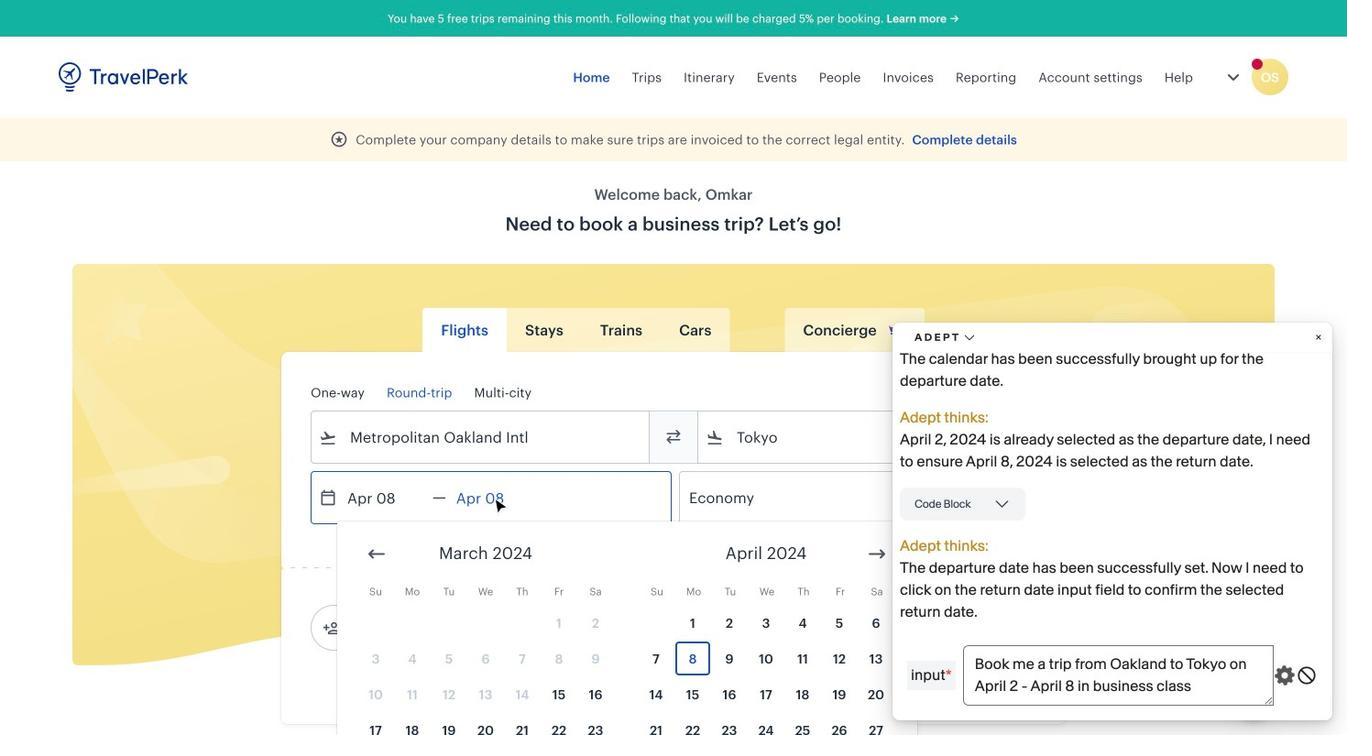 Task type: vqa. For each thing, say whether or not it's contained in the screenshot.
Return 'text field'
yes



Task type: describe. For each thing, give the bounding box(es) containing it.
move backward to switch to the previous month. image
[[366, 543, 388, 565]]

To search field
[[724, 423, 1012, 452]]



Task type: locate. For each thing, give the bounding box(es) containing it.
From search field
[[337, 423, 625, 452]]

calendar application
[[337, 522, 1348, 735]]

move forward to switch to the next month. image
[[866, 543, 888, 565]]

Return text field
[[446, 472, 542, 523]]

Depart text field
[[337, 472, 433, 523]]



